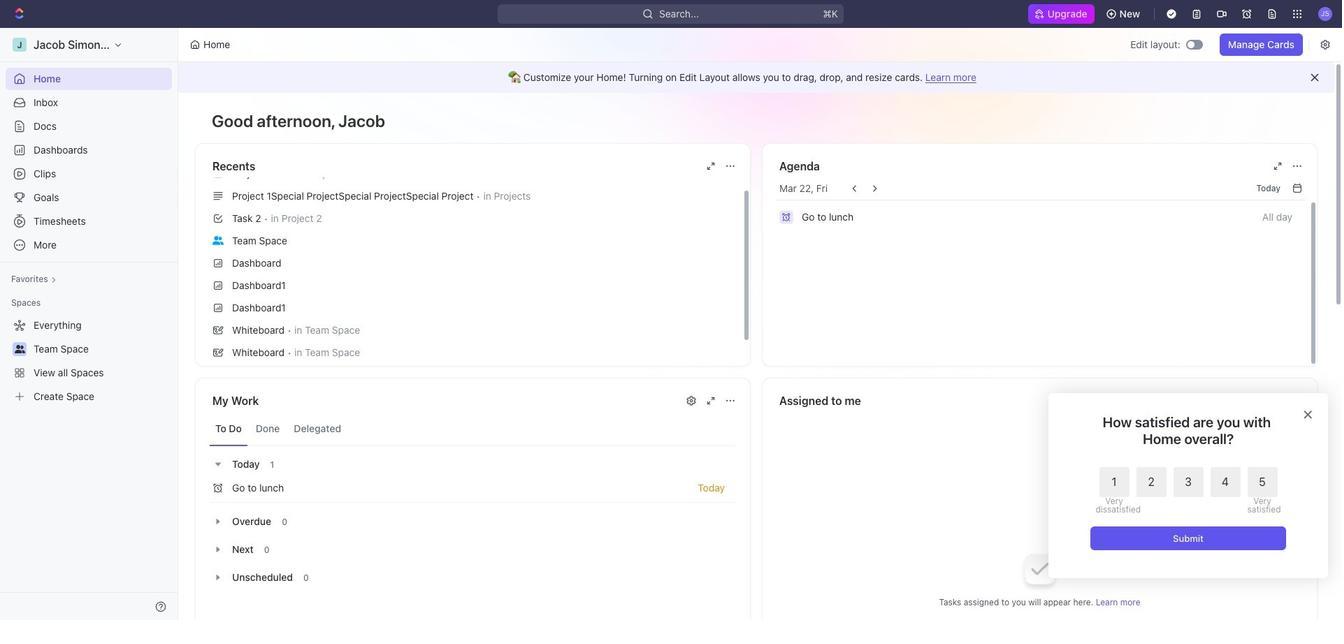 Task type: describe. For each thing, give the bounding box(es) containing it.
1 horizontal spatial user group image
[[213, 236, 224, 245]]

jacob simon's workspace, , element
[[13, 38, 27, 52]]



Task type: vqa. For each thing, say whether or not it's contained in the screenshot.
tree within the Sidebar "navigation"
yes



Task type: locate. For each thing, give the bounding box(es) containing it.
tab list
[[210, 413, 736, 447]]

option group
[[1096, 468, 1278, 515]]

1 vertical spatial user group image
[[14, 345, 25, 354]]

alert
[[178, 62, 1335, 93]]

dialog
[[1049, 394, 1329, 579]]

sidebar navigation
[[0, 28, 181, 621]]

0 horizontal spatial user group image
[[14, 345, 25, 354]]

tree
[[6, 315, 172, 408]]

user group image
[[213, 236, 224, 245], [14, 345, 25, 354]]

0 vertical spatial user group image
[[213, 236, 224, 245]]

tree inside the sidebar 'navigation'
[[6, 315, 172, 408]]

user group image inside the sidebar 'navigation'
[[14, 345, 25, 354]]



